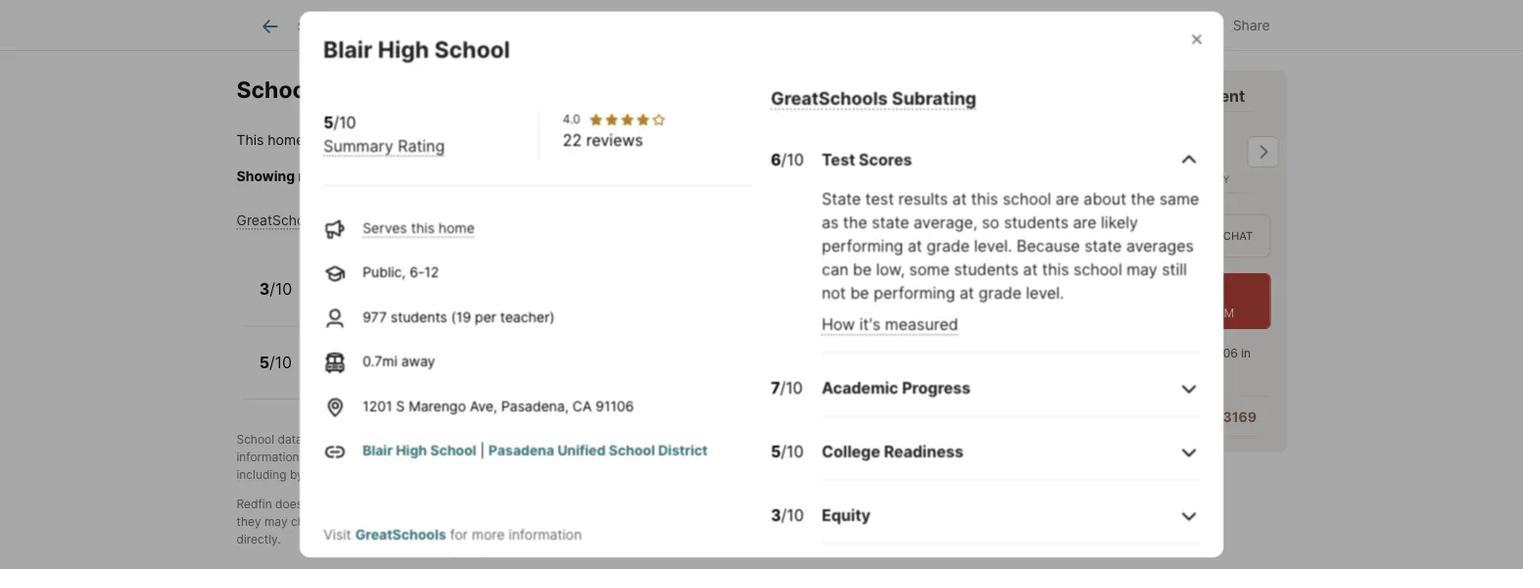 Task type: vqa. For each thing, say whether or not it's contained in the screenshot.
Feed in the Tab List
no



Task type: locate. For each thing, give the bounding box(es) containing it.
0 horizontal spatial by
[[290, 468, 303, 482]]

state down likely
[[1084, 236, 1122, 255]]

college readiness button
[[821, 424, 1200, 480]]

students up because
[[1003, 213, 1068, 232]]

high down 977
[[352, 344, 388, 363]]

2 horizontal spatial schools
[[800, 450, 842, 464]]

by up does
[[290, 468, 303, 482]]

are down endorse at the bottom of page
[[359, 515, 377, 529]]

is left within on the left of page
[[308, 131, 318, 148]]

blair down "search"
[[323, 35, 372, 62]]

may inside school service boundaries are intended to be used as a reference only; they may change and are not
[[264, 515, 288, 529]]

1 horizontal spatial pasadena
[[488, 442, 554, 459]]

how
[[821, 315, 855, 334]]

serves down public, 6-12
[[399, 293, 443, 309]]

first step, and conduct their own investigation to determine their desired schools or school districts, including by contacting and visiting the schools themselves.
[[237, 450, 948, 482]]

to inside school service boundaries are intended to be used as a reference only; they may change and are not
[[767, 497, 778, 511]]

6
[[770, 150, 781, 169]]

pasadena
[[390, 131, 456, 148], [488, 442, 554, 459]]

public, inside blair high school public, 6-12 • serves this home • 0.7mi
[[314, 366, 357, 382]]

1 horizontal spatial 3
[[770, 506, 781, 525]]

serves inside blair high school public, 6-12 • serves this home • 0.7mi
[[406, 366, 451, 382]]

5 /10 inside blair high school dialog
[[770, 442, 803, 461]]

as down state
[[821, 213, 838, 232]]

performing up can
[[821, 236, 903, 255]]

0 vertical spatial district
[[568, 167, 613, 184]]

schools
[[734, 167, 783, 184], [800, 450, 842, 464], [457, 468, 500, 482]]

unified inside blair high school dialog
[[557, 442, 605, 459]]

blair for blair high school | pasadena unified school district
[[362, 442, 392, 459]]

provided
[[318, 432, 367, 446]]

showing
[[237, 167, 295, 184]]

am
[[1216, 306, 1234, 320]]

91106 inside blair high school dialog
[[595, 397, 634, 414]]

test scores
[[821, 150, 912, 169]]

district down the 22 reviews
[[568, 167, 613, 184]]

0 horizontal spatial 3
[[259, 280, 270, 299]]

22 reviews
[[562, 130, 643, 149]]

0 horizontal spatial unified
[[459, 131, 507, 148]]

7 /10
[[770, 378, 802, 397]]

state
[[871, 213, 909, 232], [1084, 236, 1122, 255]]

None button
[[1008, 110, 1086, 194], [1094, 111, 1173, 193], [1181, 111, 1260, 193], [1008, 110, 1086, 194], [1094, 111, 1173, 193], [1181, 111, 1260, 193]]

2 vertical spatial as
[[829, 497, 842, 511]]

1 horizontal spatial 6-
[[409, 264, 424, 280]]

to down recommends
[[652, 450, 664, 464]]

1 horizontal spatial 0.7mi
[[534, 366, 568, 382]]

(626)
[[1148, 409, 1186, 425]]

0 vertical spatial may
[[1126, 260, 1157, 279]]

tour right so
[[1009, 229, 1040, 242]]

high up "5 /10 summary rating" on the top
[[377, 35, 429, 62]]

and up "contacting" at the bottom
[[303, 450, 324, 464]]

at
[[952, 189, 966, 208], [907, 236, 922, 255], [1023, 260, 1037, 279], [959, 283, 974, 302], [1174, 306, 1185, 320]]

0 vertical spatial summary
[[323, 136, 393, 155]]

can
[[821, 260, 848, 279]]

tour for tour via video chat
[[1133, 229, 1163, 242]]

to up contact
[[767, 497, 778, 511]]

blair for blair high school
[[323, 35, 372, 62]]

0.7mi away
[[362, 353, 435, 369]]

0 vertical spatial 3
[[259, 280, 270, 299]]

pasadena inside blair high school dialog
[[488, 442, 554, 459]]

high up visiting
[[395, 442, 427, 459]]

blair for blair high school public, 6-12 • serves this home • 0.7mi
[[314, 344, 348, 363]]

level. down so
[[974, 236, 1012, 255]]

3 /10
[[259, 280, 292, 299], [770, 506, 803, 525]]

be down information.
[[483, 515, 497, 529]]

district
[[568, 167, 613, 184], [871, 515, 909, 529]]

high for blair high school
[[377, 35, 429, 62]]

3 /10 left mckinley
[[259, 280, 292, 299]]

0.7mi inside blair high school dialog
[[362, 353, 397, 369]]

1 vertical spatial information
[[508, 526, 582, 542]]

6- down serves this home
[[409, 264, 424, 280]]

or down use
[[846, 450, 857, 464]]

0 vertical spatial grade
[[926, 236, 969, 255]]

blair left first
[[362, 442, 392, 459]]

3 inside blair high school dialog
[[770, 506, 781, 525]]

at up some
[[907, 236, 922, 255]]

not down redfin does not endorse or guarantee this information.
[[380, 515, 398, 529]]

0 horizontal spatial schools
[[457, 468, 500, 482]]

1 vertical spatial 30
[[1085, 364, 1100, 378]]

summary down schools.
[[327, 211, 389, 228]]

1 vertical spatial 91106
[[595, 397, 634, 414]]

with
[[1034, 86, 1068, 105]]

1 vertical spatial 5 /10
[[770, 442, 803, 461]]

/10
[[333, 112, 356, 131], [781, 150, 803, 169], [270, 280, 292, 299], [269, 353, 292, 372], [780, 378, 802, 397], [780, 442, 803, 461], [781, 506, 803, 525]]

not down can
[[821, 283, 846, 302]]

summary inside "5 /10 summary rating"
[[323, 136, 393, 155]]

1 their from the left
[[523, 450, 549, 464]]

ratings
[[327, 450, 365, 464]]

1 vertical spatial not
[[306, 497, 324, 511]]

1 vertical spatial 12
[[376, 366, 391, 382]]

2 horizontal spatial not
[[821, 283, 846, 302]]

school inside school service boundaries are intended to be used as a reference only; they may change and are not
[[544, 497, 581, 511]]

reference
[[855, 497, 909, 511]]

school
[[522, 167, 565, 184], [1002, 189, 1051, 208], [1073, 260, 1122, 279], [860, 450, 897, 464], [607, 515, 644, 529], [831, 515, 868, 529]]

1 vertical spatial unified
[[557, 442, 605, 459]]

0 vertical spatial 5 /10
[[259, 353, 292, 372]]

1 horizontal spatial state
[[1084, 236, 1122, 255]]

next image
[[1247, 136, 1279, 168]]

at down average,
[[959, 283, 974, 302]]

at left 9:00
[[1174, 306, 1185, 320]]

1 horizontal spatial 30
[[1140, 346, 1156, 361]]

1 horizontal spatial district
[[658, 442, 707, 459]]

and down endorse at the bottom of page
[[335, 515, 356, 529]]

schools right all
[[734, 167, 783, 184]]

students left (19
[[390, 308, 447, 325]]

91106 right ca at the left of page
[[595, 397, 634, 414]]

0 vertical spatial blair
[[323, 35, 372, 62]]

30 inside in the last 30 days
[[1085, 364, 1100, 378]]

district
[[560, 131, 609, 148], [658, 442, 707, 459]]

accurate.
[[501, 515, 553, 529]]

0 vertical spatial 6-
[[409, 264, 424, 280]]

be
[[852, 260, 871, 279], [850, 283, 869, 302], [781, 497, 796, 511], [483, 515, 497, 529]]

0 horizontal spatial district
[[568, 167, 613, 184]]

0 vertical spatial 12
[[424, 264, 439, 280]]

redfin up investigation
[[607, 432, 643, 446]]

the down state
[[843, 213, 867, 232]]

1 vertical spatial 3 /10
[[770, 506, 803, 525]]

0 horizontal spatial 6-
[[361, 366, 376, 382]]

this inside blair high school public, 6-12 • serves this home • 0.7mi
[[455, 366, 478, 382]]

1 vertical spatial serves
[[399, 293, 443, 309]]

2 vertical spatial serves
[[406, 366, 451, 382]]

8
[[375, 293, 383, 309]]

0 vertical spatial public,
[[362, 264, 405, 280]]

pasadena unified school district link
[[390, 131, 609, 148], [488, 442, 707, 459]]

1 vertical spatial district
[[658, 442, 707, 459]]

this up the ave,
[[455, 366, 478, 382]]

1201
[[362, 397, 392, 414]]

1 vertical spatial public,
[[314, 293, 357, 309]]

0 horizontal spatial may
[[264, 515, 288, 529]]

blair high school public, 6-12 • serves this home • 0.7mi
[[314, 344, 568, 382]]

district inside guaranteed to be accurate. to verify school enrollment eligibility, contact the school district directly.
[[871, 515, 909, 529]]

k-
[[361, 293, 375, 309]]

may down does
[[264, 515, 288, 529]]

public, left 0.7mi away
[[314, 366, 357, 382]]

to inside first step, and conduct their own investigation to determine their desired schools or school districts, including by contacting and visiting the schools themselves.
[[652, 450, 664, 464]]

3169
[[1223, 409, 1257, 425]]

mckinley
[[314, 271, 386, 290]]

0 vertical spatial unified
[[459, 131, 507, 148]]

the inside first step, and conduct their own investigation to determine their desired schools or school districts, including by contacting and visiting the schools themselves.
[[436, 468, 454, 482]]

the inside in the last 30 days
[[1041, 364, 1059, 378]]

it's
[[859, 315, 880, 334]]

in
[[1043, 229, 1054, 242], [1192, 346, 1202, 361], [1241, 346, 1251, 361]]

blair high school link
[[362, 442, 476, 459]]

video
[[1187, 229, 1220, 242]]

level. up next
[[1026, 283, 1064, 302]]

12 up 1201
[[376, 366, 391, 382]]

as inside school service boundaries are intended to be used as a reference only; they may change and are not
[[829, 497, 842, 511]]

does
[[275, 497, 303, 511]]

1 horizontal spatial district
[[871, 515, 909, 529]]

step,
[[420, 450, 447, 464]]

search tab list
[[237, 0, 887, 50]]

0 vertical spatial district
[[560, 131, 609, 148]]

schools
[[237, 75, 325, 103]]

grade
[[926, 236, 969, 255], [978, 283, 1021, 302]]

1201 s marengo ave, pasadena, ca 91106
[[362, 397, 634, 414]]

1 horizontal spatial grade
[[978, 283, 1021, 302]]

home up 1201 s marengo ave, pasadena, ca 91106 at the bottom of page
[[482, 366, 518, 382]]

1 horizontal spatial their
[[726, 450, 752, 464]]

likely
[[1101, 213, 1138, 232]]

their down buyers
[[726, 450, 752, 464]]

high inside blair high school public, 6-12 • serves this home • 0.7mi
[[352, 344, 388, 363]]

schools down renters
[[800, 450, 842, 464]]

977
[[362, 308, 386, 325]]

2 vertical spatial not
[[380, 515, 398, 529]]

30 right led on the right of the page
[[1140, 346, 1156, 361]]

2 vertical spatial high
[[395, 442, 427, 459]]

1 vertical spatial blair
[[314, 344, 348, 363]]

6- up 1201
[[361, 366, 376, 382]]

1 tab from the left
[[366, 3, 471, 50]]

organization.
[[532, 432, 604, 446]]

0 horizontal spatial 0.7mi
[[362, 353, 397, 369]]

in inside in the last 30 days
[[1241, 346, 1251, 361]]

by down 1201
[[370, 432, 384, 446]]

list box
[[996, 214, 1271, 258]]

|
[[480, 442, 484, 459]]

because
[[1016, 236, 1080, 255]]

1 vertical spatial by
[[290, 468, 303, 482]]

(626) 684-3169 link
[[1148, 409, 1257, 425]]

greatschools up districts,
[[853, 432, 927, 446]]

blair left 0.7mi away
[[314, 344, 348, 363]]

1 vertical spatial may
[[264, 515, 288, 529]]

as right the ratings
[[368, 450, 381, 464]]

serves this home link
[[362, 219, 474, 236]]

ave,
[[469, 397, 497, 414]]

so
[[982, 213, 999, 232]]

0 horizontal spatial 30
[[1085, 364, 1100, 378]]

1 vertical spatial high
[[352, 344, 388, 363]]

tour left with
[[996, 86, 1031, 105]]

1 horizontal spatial level.
[[1026, 283, 1064, 302]]

1 horizontal spatial 3 /10
[[770, 506, 803, 525]]

0 vertical spatial level.
[[974, 236, 1012, 255]]

5 /10 up data
[[259, 353, 292, 372]]

enrollment
[[647, 515, 706, 529]]

3 /10 inside blair high school dialog
[[770, 506, 803, 525]]

1 horizontal spatial or
[[846, 450, 857, 464]]

home right (19
[[475, 293, 511, 309]]

as right used
[[829, 497, 842, 511]]

are down about
[[1073, 213, 1096, 232]]

/10 up data
[[269, 353, 292, 372]]

1 vertical spatial as
[[368, 450, 381, 464]]

visit
[[323, 526, 351, 542]]

•
[[387, 293, 395, 309], [515, 293, 523, 309], [395, 366, 402, 382], [522, 366, 530, 382]]

2 vertical spatial blair
[[362, 442, 392, 459]]

6 /10
[[770, 150, 803, 169]]

days
[[1104, 364, 1130, 378]]

0 vertical spatial information
[[237, 450, 299, 464]]

school inside first step, and conduct their own investigation to determine their desired schools or school districts, including by contacting and visiting the schools themselves.
[[860, 450, 897, 464]]

and down ','
[[450, 450, 471, 464]]

intended
[[715, 497, 764, 511]]

search link
[[258, 15, 345, 38]]

91106 for redfin agents led 30 tours in 91106
[[1205, 346, 1238, 361]]

1 vertical spatial pasadena
[[488, 442, 554, 459]]

pasadena up themselves. at the left of page
[[488, 442, 554, 459]]

is
[[308, 131, 318, 148], [306, 432, 315, 446]]

0 horizontal spatial state
[[871, 213, 909, 232]]

test
[[865, 189, 894, 208]]

1 horizontal spatial 12
[[424, 264, 439, 280]]

1 horizontal spatial not
[[380, 515, 398, 529]]

serves up marengo
[[406, 366, 451, 382]]

be up it's at the right bottom of the page
[[850, 283, 869, 302]]

5
[[323, 112, 333, 131], [1188, 131, 1210, 174], [259, 353, 269, 372], [770, 442, 780, 461]]

the down used
[[810, 515, 828, 529]]

blair high school element
[[323, 11, 533, 63]]

progress
[[902, 378, 970, 397]]

0 horizontal spatial or
[[376, 497, 388, 511]]

2 their from the left
[[726, 450, 752, 464]]

be up contact
[[781, 497, 796, 511]]

home
[[268, 131, 304, 148], [438, 219, 474, 236], [475, 293, 511, 309], [482, 366, 518, 382]]

information
[[237, 450, 299, 464], [508, 526, 582, 542]]

blair high school dialog
[[299, 11, 1224, 569]]

within
[[322, 131, 361, 148]]

their up themselves. at the left of page
[[523, 450, 549, 464]]

blair inside blair high school public, 6-12 • serves this home • 0.7mi
[[314, 344, 348, 363]]

3 tab from the left
[[618, 3, 774, 50]]

(19
[[451, 308, 471, 325]]

the up likely
[[1130, 189, 1155, 208]]

change
[[291, 515, 332, 529]]

0 vertical spatial is
[[308, 131, 318, 148]]

grade down average,
[[926, 236, 969, 255]]

by inside first step, and conduct their own investigation to determine their desired schools or school districts, including by contacting and visiting the schools themselves.
[[290, 468, 303, 482]]

0 horizontal spatial their
[[523, 450, 549, 464]]

2 vertical spatial public,
[[314, 366, 357, 382]]

12 down serves this home
[[424, 264, 439, 280]]

0 horizontal spatial information
[[237, 450, 299, 464]]

home inside blair high school dialog
[[438, 219, 474, 236]]

0 horizontal spatial level.
[[974, 236, 1012, 255]]

school data is provided by greatschools
[[237, 432, 462, 446]]

0 vertical spatial by
[[370, 432, 384, 446]]

are up 'enrollment'
[[694, 497, 711, 511]]

this
[[839, 167, 863, 184], [971, 189, 998, 208], [411, 219, 434, 236], [1042, 260, 1069, 279], [447, 293, 471, 309], [455, 366, 478, 382], [451, 497, 471, 511]]

0 horizontal spatial in
[[1043, 229, 1054, 242]]

1 vertical spatial 6-
[[361, 366, 376, 382]]

5 /10 right buyers
[[770, 442, 803, 461]]

2 horizontal spatial in
[[1241, 346, 1251, 361]]

0 horizontal spatial 3 /10
[[259, 280, 292, 299]]

sunday
[[1188, 173, 1229, 185]]

to inside guaranteed to be accurate. to verify school enrollment eligibility, contact the school district directly.
[[469, 515, 480, 529]]

tour left via in the top of the page
[[1133, 229, 1163, 242]]

6- inside blair high school public, 6-12 • serves this home • 0.7mi
[[361, 366, 376, 382]]

pasadena,
[[501, 397, 568, 414]]

0 vertical spatial rating
[[397, 136, 444, 155]]

grade down because
[[978, 283, 1021, 302]]

0 vertical spatial schools
[[734, 167, 783, 184]]

summary up schools.
[[323, 136, 393, 155]]

0.7mi up pasadena,
[[534, 366, 568, 382]]

redfin up last
[[1041, 346, 1076, 361]]

in right tours
[[1192, 346, 1202, 361]]

rating up please
[[397, 136, 444, 155]]

public, inside mckinley school public, k-8 • serves this home • 1.3mi
[[314, 293, 357, 309]]

0 horizontal spatial 91106
[[595, 397, 634, 414]]

0 vertical spatial 91106
[[1205, 346, 1238, 361]]

6-
[[409, 264, 424, 280], [361, 366, 376, 382]]

tour in person
[[1009, 229, 1101, 242]]

conduct
[[475, 450, 520, 464]]

2 vertical spatial schools
[[457, 468, 500, 482]]

how it's measured link
[[821, 315, 958, 334]]

1 vertical spatial students
[[954, 260, 1018, 279]]

.
[[609, 131, 613, 148]]

this up so
[[971, 189, 998, 208]]

redfin agents led 30 tours in 91106
[[1041, 346, 1238, 361]]

tab
[[366, 3, 471, 50], [471, 3, 618, 50], [618, 3, 774, 50], [774, 3, 872, 50]]

1 horizontal spatial 5 /10
[[770, 442, 803, 461]]

/10 left use
[[780, 442, 803, 461]]

0.7mi left away
[[362, 353, 397, 369]]

may inside 'state test results at this school are about the same as the state average, so students are likely performing at grade level.  because state averages can be low, some students at this school may still not be performing at grade level.'
[[1126, 260, 1157, 279]]

0 vertical spatial pasadena
[[390, 131, 456, 148]]

a left reference
[[845, 497, 852, 511]]

1 horizontal spatial unified
[[557, 442, 605, 459]]

0.7mi inside blair high school public, 6-12 • serves this home • 0.7mi
[[534, 366, 568, 382]]

in up 3169
[[1241, 346, 1251, 361]]

91106 for 1201 s marengo ave, pasadena, ca 91106
[[595, 397, 634, 414]]

1 vertical spatial or
[[376, 497, 388, 511]]

district down "4.0"
[[560, 131, 609, 148]]

home inside blair high school public, 6-12 • serves this home • 0.7mi
[[482, 366, 518, 382]]

district down reference
[[871, 515, 909, 529]]

1 horizontal spatial information
[[508, 526, 582, 542]]

are
[[1055, 189, 1079, 208], [1073, 213, 1096, 232], [694, 497, 711, 511], [359, 515, 377, 529]]

school left districts,
[[860, 450, 897, 464]]

0 vertical spatial as
[[821, 213, 838, 232]]

to
[[672, 167, 685, 184], [652, 450, 664, 464], [767, 497, 778, 511], [469, 515, 480, 529]]

please
[[407, 167, 450, 184]]

1 vertical spatial is
[[306, 432, 315, 446]]

is right data
[[306, 432, 315, 446]]



Task type: describe. For each thing, give the bounding box(es) containing it.
greatschools summary rating
[[237, 211, 434, 228]]

as inside , a nonprofit organization. redfin recommends buyers and renters use greatschools information and ratings as a
[[368, 450, 381, 464]]

are left about
[[1055, 189, 1079, 208]]

nonprofit
[[478, 432, 529, 446]]

1 vertical spatial level.
[[1026, 283, 1064, 302]]

next available: tomorrow at 9:00 am
[[1032, 306, 1234, 320]]

4 tab from the left
[[774, 3, 872, 50]]

and up desired
[[763, 432, 783, 446]]

684-
[[1189, 409, 1223, 425]]

• up pasadena,
[[522, 366, 530, 382]]

home inside mckinley school public, k-8 • serves this home • 1.3mi
[[475, 293, 511, 309]]

readiness
[[884, 442, 963, 461]]

this inside mckinley school public, k-8 • serves this home • 1.3mi
[[447, 293, 471, 309]]

led
[[1121, 346, 1138, 361]]

this
[[237, 131, 264, 148]]

0 vertical spatial pasadena unified school district link
[[390, 131, 609, 148]]

this down because
[[1042, 260, 1069, 279]]

school down test scores dropdown button
[[1002, 189, 1051, 208]]

1 horizontal spatial in
[[1192, 346, 1202, 361]]

equity button
[[821, 488, 1200, 544]]

6- inside blair high school dialog
[[409, 264, 424, 280]]

0 horizontal spatial grade
[[926, 236, 969, 255]]

information inside , a nonprofit organization. redfin recommends buyers and renters use greatschools information and ratings as a
[[237, 450, 299, 464]]

ca
[[572, 397, 591, 414]]

district inside blair high school dialog
[[658, 442, 707, 459]]

home right this
[[268, 131, 304, 148]]

a right with
[[1072, 86, 1081, 105]]

directly.
[[237, 532, 281, 546]]

9:00
[[1188, 306, 1213, 320]]

measured
[[885, 315, 958, 334]]

1 vertical spatial performing
[[873, 283, 955, 302]]

this up for
[[451, 497, 471, 511]]

low,
[[876, 260, 904, 279]]

greatschools up step,
[[387, 432, 462, 446]]

buyers
[[721, 432, 759, 446]]

1 vertical spatial schools
[[800, 450, 842, 464]]

search
[[298, 18, 345, 35]]

/10 up renters
[[780, 378, 802, 397]]

ask a question link
[[1015, 409, 1114, 425]]

5 inside 5 sunday
[[1188, 131, 1210, 174]]

, a nonprofit organization. redfin recommends buyers and renters use greatschools information and ratings as a
[[237, 432, 927, 464]]

greatschools subrating
[[770, 87, 976, 108]]

tour for tour with a redfin premier agent
[[996, 86, 1031, 105]]

1 vertical spatial state
[[1084, 236, 1122, 255]]

,
[[462, 432, 465, 446]]

/10 left mckinley
[[270, 280, 292, 299]]

high for blair high school | pasadena unified school district
[[395, 442, 427, 459]]

5 /10 summary rating
[[323, 112, 444, 155]]

endorse
[[327, 497, 373, 511]]

guaranteed
[[402, 515, 465, 529]]

in the last 30 days
[[1041, 346, 1251, 378]]

school down reference
[[831, 515, 868, 529]]

30 for days
[[1085, 364, 1100, 378]]

a inside school service boundaries are intended to be used as a reference only; they may change and are not
[[845, 497, 852, 511]]

as inside 'state test results at this school are about the same as the state average, so students are likely performing at grade level.  because state averages can be low, some students at this school may still not be performing at grade level.'
[[821, 213, 838, 232]]

school down person
[[1073, 260, 1122, 279]]

contacting
[[307, 468, 366, 482]]

use
[[829, 432, 849, 446]]

away
[[401, 353, 435, 369]]

ask
[[1015, 409, 1040, 425]]

academic progress button
[[821, 361, 1200, 416]]

be inside school service boundaries are intended to be used as a reference only; they may change and are not
[[781, 497, 796, 511]]

serves inside mckinley school public, k-8 • serves this home • 1.3mi
[[399, 293, 443, 309]]

service
[[585, 497, 625, 511]]

/10 left equity
[[781, 506, 803, 525]]

serving
[[787, 167, 835, 184]]

blair high school
[[323, 35, 510, 62]]

agents
[[1080, 346, 1117, 361]]

• left 1.3mi
[[515, 293, 523, 309]]

including
[[237, 468, 287, 482]]

data
[[278, 432, 303, 446]]

the right within on the left of page
[[365, 131, 386, 148]]

check
[[454, 167, 493, 184]]

/10 inside "5 /10 summary rating"
[[333, 112, 356, 131]]

2 vertical spatial students
[[390, 308, 447, 325]]

redfin up they
[[237, 497, 272, 511]]

investigation
[[579, 450, 649, 464]]

a left first
[[384, 450, 391, 464]]

state
[[821, 189, 861, 208]]

redfin inside , a nonprofit organization. redfin recommends buyers and renters use greatschools information and ratings as a
[[607, 432, 643, 446]]

at down because
[[1023, 260, 1037, 279]]

is for within
[[308, 131, 318, 148]]

boundaries
[[628, 497, 690, 511]]

0 vertical spatial performing
[[821, 236, 903, 255]]

for
[[450, 526, 468, 542]]

or inside first step, and conduct their own investigation to determine their desired schools or school districts, including by contacting and visiting the schools themselves.
[[846, 450, 857, 464]]

website
[[617, 167, 668, 184]]

greatschools up test
[[770, 87, 887, 108]]

nearby
[[298, 167, 345, 184]]

/10 left test
[[781, 150, 803, 169]]

redfin right with
[[1084, 86, 1134, 105]]

1 vertical spatial pasadena unified school district link
[[488, 442, 707, 459]]

12 inside blair high school dialog
[[424, 264, 439, 280]]

academic progress
[[821, 378, 970, 397]]

greatschools down redfin does not endorse or guarantee this information.
[[355, 526, 446, 542]]

at up average,
[[952, 189, 966, 208]]

first
[[394, 450, 416, 464]]

school inside blair high school public, 6-12 • serves this home • 0.7mi
[[391, 344, 444, 363]]

5 inside "5 /10 summary rating"
[[323, 112, 333, 131]]

high for blair high school public, 6-12 • serves this home • 0.7mi
[[352, 344, 388, 363]]

information.
[[474, 497, 540, 511]]

reviews
[[586, 130, 643, 149]]

last
[[1062, 364, 1082, 378]]

home.
[[866, 167, 906, 184]]

is for provided
[[306, 432, 315, 446]]

some
[[909, 260, 949, 279]]

chat
[[1223, 229, 1253, 242]]

how it's measured
[[821, 315, 958, 334]]

school down service
[[607, 515, 644, 529]]

the right check
[[497, 167, 518, 184]]

schools.
[[348, 167, 404, 184]]

12 inside blair high school public, 6-12 • serves this home • 0.7mi
[[376, 366, 391, 382]]

greatschools link
[[355, 526, 446, 542]]

a right 'ask'
[[1044, 409, 1052, 425]]

public, inside blair high school dialog
[[362, 264, 405, 280]]

30 for tours
[[1140, 346, 1156, 361]]

s
[[396, 397, 404, 414]]

tour for tour in person
[[1009, 229, 1040, 242]]

be inside guaranteed to be accurate. to verify school enrollment eligibility, contact the school district directly.
[[483, 515, 497, 529]]

test scores button
[[821, 132, 1200, 187]]

be right can
[[852, 260, 871, 279]]

information inside blair high school dialog
[[508, 526, 582, 542]]

school down 22
[[522, 167, 565, 184]]

to left see
[[672, 167, 685, 184]]

showing nearby schools. please check the school district website to see all schools serving this home.
[[237, 167, 906, 184]]

at inside button
[[1174, 306, 1185, 320]]

serves this home
[[362, 219, 474, 236]]

they
[[237, 515, 261, 529]]

the inside guaranteed to be accurate. to verify school enrollment eligibility, contact the school district directly.
[[810, 515, 828, 529]]

mckinley school public, k-8 • serves this home • 1.3mi
[[314, 271, 559, 309]]

and up redfin does not endorse or guarantee this information.
[[369, 468, 390, 482]]

1 vertical spatial rating
[[393, 211, 434, 228]]

rating inside "5 /10 summary rating"
[[397, 136, 444, 155]]

• right 8 on the bottom of page
[[387, 293, 395, 309]]

this up state
[[839, 167, 863, 184]]

recommends
[[646, 432, 718, 446]]

visiting
[[393, 468, 433, 482]]

1 vertical spatial summary
[[327, 211, 389, 228]]

districts,
[[900, 450, 948, 464]]

themselves.
[[503, 468, 570, 482]]

rating 4.0 out of 5 element
[[588, 111, 666, 127]]

not inside 'state test results at this school are about the same as the state average, so students are likely performing at grade level.  because state averages can be low, some students at this school may still not be performing at grade level.'
[[821, 283, 846, 302]]

school inside mckinley school public, k-8 • serves this home • 1.3mi
[[389, 271, 442, 290]]

determine
[[667, 450, 723, 464]]

own
[[552, 450, 575, 464]]

summary rating link
[[323, 136, 444, 155]]

marengo
[[408, 397, 466, 414]]

• up s
[[395, 366, 402, 382]]

in inside list box
[[1043, 229, 1054, 242]]

greatschools down showing
[[237, 211, 324, 228]]

next available: tomorrow at 9:00 am button
[[996, 273, 1271, 329]]

greatschools inside , a nonprofit organization. redfin recommends buyers and renters use greatschools information and ratings as a
[[853, 432, 927, 446]]

0 horizontal spatial not
[[306, 497, 324, 511]]

2 tab from the left
[[471, 3, 618, 50]]

7
[[770, 378, 780, 397]]

0 vertical spatial state
[[871, 213, 909, 232]]

see
[[689, 167, 712, 184]]

this up public, 6-12
[[411, 219, 434, 236]]

to
[[556, 515, 570, 529]]

977 students (19 per teacher)
[[362, 308, 554, 325]]

and inside school service boundaries are intended to be used as a reference only; they may change and are not
[[335, 515, 356, 529]]

public, 6-12
[[362, 264, 439, 280]]

0 vertical spatial students
[[1003, 213, 1068, 232]]

all
[[716, 167, 730, 184]]

list box containing tour in person
[[996, 214, 1271, 258]]

serves inside blair high school dialog
[[362, 219, 407, 236]]

scores
[[858, 150, 912, 169]]

not inside school service boundaries are intended to be used as a reference only; they may change and are not
[[380, 515, 398, 529]]

tour with a redfin premier agent
[[996, 86, 1245, 105]]

a right ','
[[468, 432, 475, 446]]



